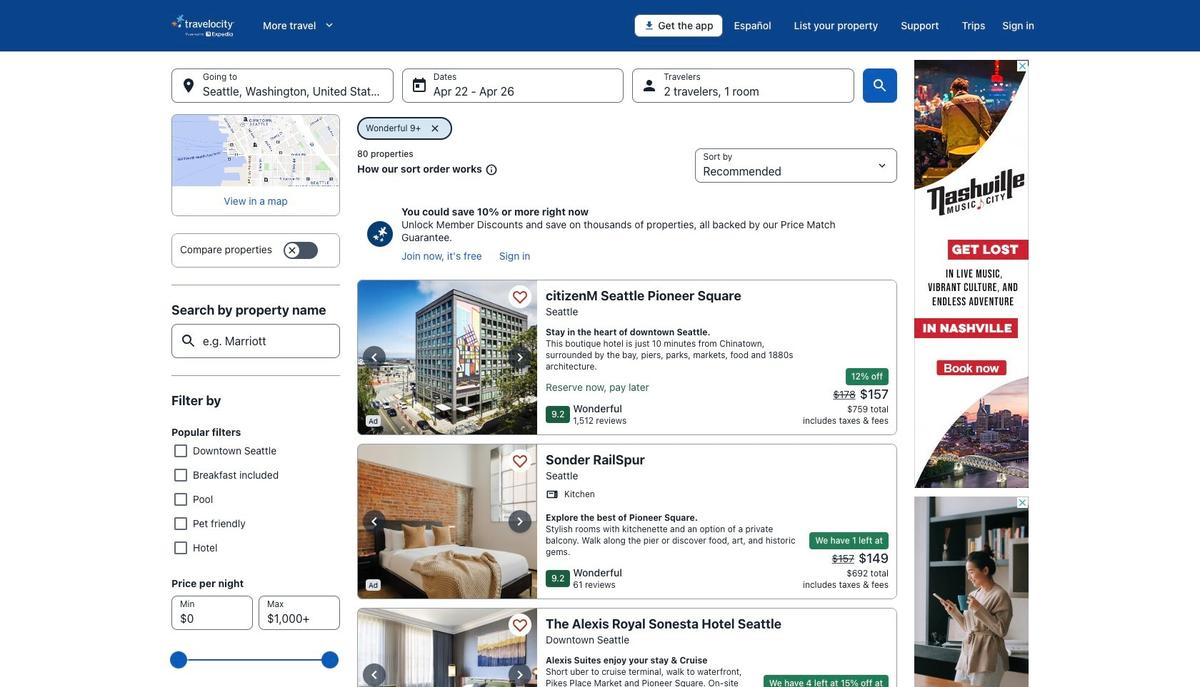 Task type: vqa. For each thing, say whether or not it's contained in the screenshot.
Show previous image for The Alexis Royal Sonesta Hotel Seattle
yes



Task type: describe. For each thing, give the bounding box(es) containing it.
download the app button image
[[644, 20, 655, 31]]

meeting facility image
[[357, 609, 537, 688]]

show next image for citizenm seattle pioneer square image
[[511, 349, 529, 366]]

show next image for the alexis royal sonesta hotel seattle image
[[511, 667, 529, 684]]

small image
[[546, 489, 559, 501]]

search image
[[871, 77, 889, 94]]

show previous image for citizenm seattle pioneer square image
[[366, 349, 383, 366]]

$0, Minimum, Price per night text field
[[171, 597, 253, 631]]

static map image image
[[171, 114, 340, 187]]

$1,000 and above, Maximum, Price per night text field
[[259, 597, 340, 631]]

$1,000 and above, Maximum, Price per night range field
[[180, 645, 331, 677]]



Task type: locate. For each thing, give the bounding box(es) containing it.
show previous image for sonder railspur image
[[366, 514, 383, 531]]

you could save 10% or more right now image
[[367, 221, 393, 247]]

$0, Minimum, Price per night range field
[[180, 645, 331, 677]]

show previous image for the alexis royal sonesta hotel seattle image
[[366, 667, 383, 684]]

interior image
[[357, 280, 537, 436]]

list
[[401, 250, 889, 263]]

property entrance image
[[357, 444, 537, 600]]

show next image for sonder railspur image
[[511, 514, 529, 531]]

travelocity logo image
[[171, 14, 234, 37]]

small image
[[482, 164, 498, 177]]



